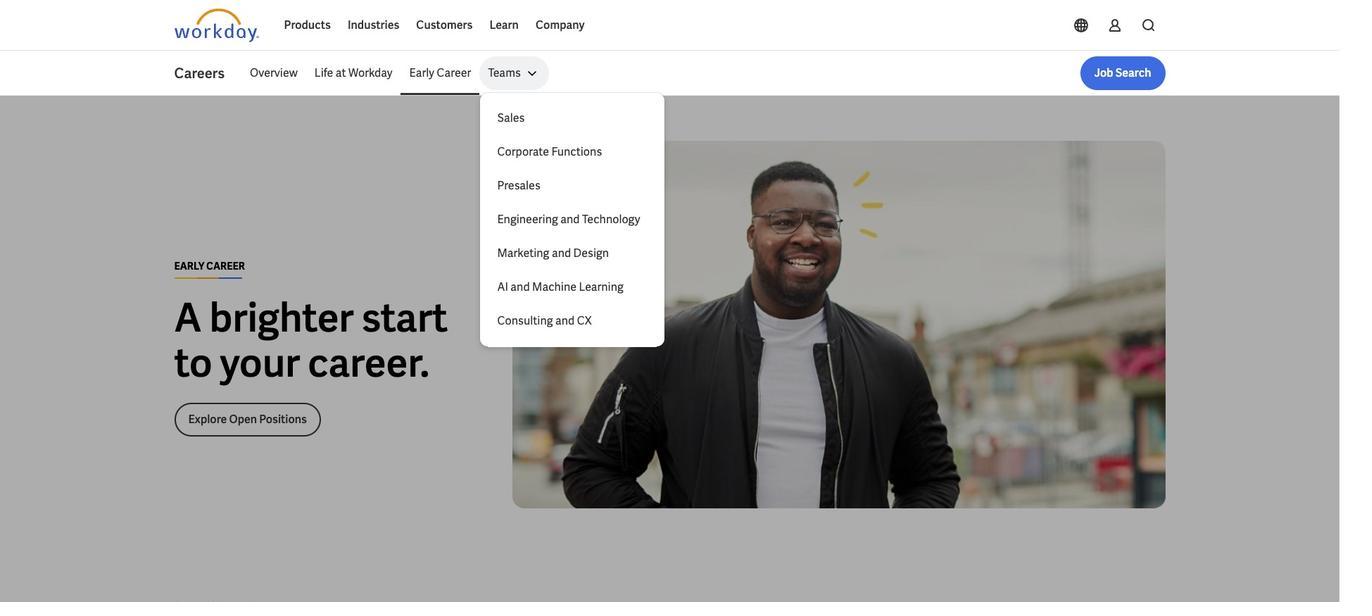 Task type: vqa. For each thing, say whether or not it's contained in the screenshot.
the OUR PROGRAMS
no



Task type: describe. For each thing, give the bounding box(es) containing it.
industries
[[348, 18, 400, 32]]

open
[[229, 412, 257, 426]]

job
[[1095, 65, 1114, 80]]

functions
[[552, 144, 602, 159]]

products
[[284, 18, 331, 32]]

learning
[[579, 280, 624, 294]]

marketing and design
[[497, 246, 609, 261]]

customers button
[[408, 8, 481, 42]]

at
[[336, 65, 346, 80]]

ai
[[497, 280, 508, 294]]

job search link
[[1081, 56, 1166, 90]]

menu containing sales
[[480, 92, 666, 347]]

ai and machine learning link
[[489, 270, 657, 304]]

company
[[536, 18, 585, 32]]

life at workday
[[315, 65, 393, 80]]

career
[[437, 65, 471, 80]]

to
[[174, 337, 212, 388]]

presales link
[[489, 169, 657, 203]]

brighter
[[210, 292, 354, 343]]

overview link
[[242, 56, 306, 90]]

consulting
[[497, 313, 553, 328]]

presales
[[497, 178, 541, 193]]

company button
[[527, 8, 593, 42]]

life at workday - workday careers image
[[512, 141, 1166, 509]]

products button
[[276, 8, 339, 42]]

teams button
[[480, 56, 549, 90]]

early
[[409, 65, 435, 80]]

list containing overview
[[242, 56, 1166, 347]]

positions
[[259, 412, 307, 426]]

life at workday link
[[306, 56, 401, 90]]

and for engineering
[[561, 212, 580, 227]]

overview
[[250, 65, 298, 80]]

teams
[[488, 65, 521, 80]]

sales
[[497, 111, 525, 125]]

explore
[[188, 412, 227, 426]]

machine
[[532, 280, 577, 294]]

early career
[[174, 260, 245, 272]]

and for consulting
[[556, 313, 575, 328]]



Task type: locate. For each thing, give the bounding box(es) containing it.
early
[[174, 260, 204, 272]]

engineering and technology
[[497, 212, 641, 227]]

job search
[[1095, 65, 1152, 80]]

corporate
[[497, 144, 549, 159]]

start
[[362, 292, 448, 343]]

consulting and cx
[[497, 313, 592, 328]]

and right ai
[[511, 280, 530, 294]]

design
[[574, 246, 609, 261]]

life
[[315, 65, 333, 80]]

explore open positions link
[[174, 402, 321, 436]]

ai and machine learning
[[497, 280, 624, 294]]

corporate functions
[[497, 144, 602, 159]]

customers
[[416, 18, 473, 32]]

and left design
[[552, 246, 571, 261]]

search
[[1116, 65, 1152, 80]]

workday
[[349, 65, 393, 80]]

careers
[[174, 64, 225, 82]]

marketing
[[497, 246, 550, 261]]

early career link
[[401, 56, 480, 90]]

go to the homepage image
[[174, 8, 259, 42]]

and for ai
[[511, 280, 530, 294]]

careers link
[[174, 63, 242, 83]]

and left cx
[[556, 313, 575, 328]]

and for marketing
[[552, 246, 571, 261]]

career.
[[308, 337, 430, 388]]

engineering and technology link
[[489, 203, 657, 237]]

a brighter start to your career.
[[174, 292, 448, 388]]

learn button
[[481, 8, 527, 42]]

industries button
[[339, 8, 408, 42]]

cx
[[577, 313, 592, 328]]

menu
[[242, 56, 666, 347], [480, 92, 666, 347]]

and
[[561, 212, 580, 227], [552, 246, 571, 261], [511, 280, 530, 294], [556, 313, 575, 328]]

explore open positions
[[188, 412, 307, 426]]

engineering
[[497, 212, 558, 227]]

early career
[[409, 65, 471, 80]]

career
[[206, 260, 245, 272]]

a
[[174, 292, 202, 343]]

technology
[[582, 212, 641, 227]]

list
[[242, 56, 1166, 347]]

and down presales link
[[561, 212, 580, 227]]

your
[[220, 337, 300, 388]]

learn
[[490, 18, 519, 32]]

consulting and cx link
[[489, 304, 657, 338]]

marketing and design link
[[489, 237, 657, 270]]

corporate functions link
[[489, 135, 657, 169]]

menu containing overview
[[242, 56, 666, 347]]

sales link
[[489, 101, 657, 135]]



